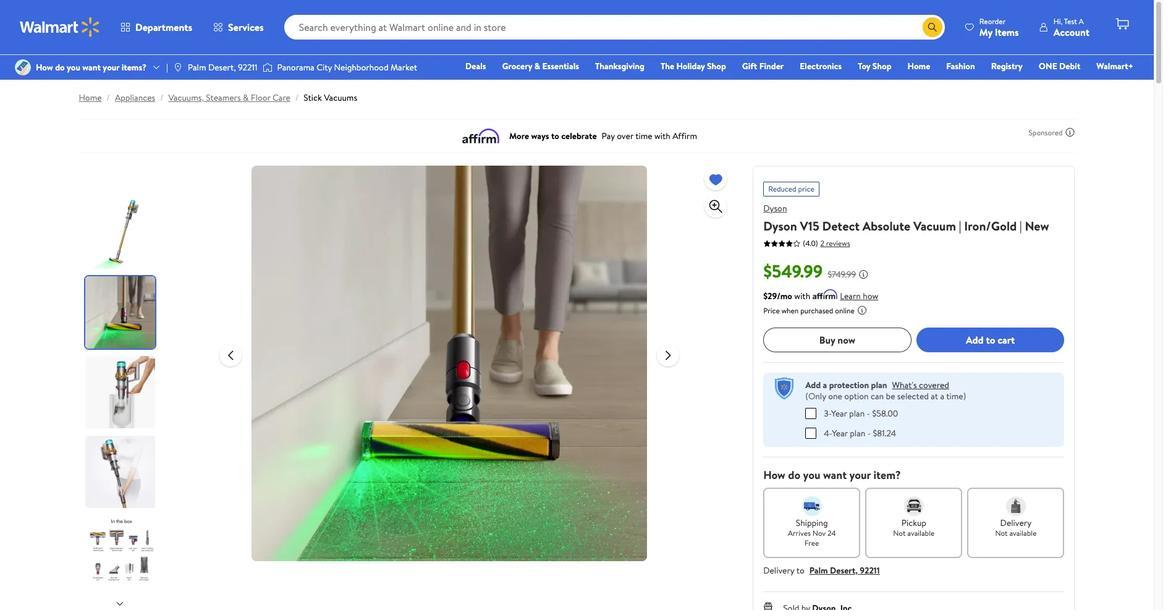 Task type: locate. For each thing, give the bounding box(es) containing it.
available inside the pickup not available
[[908, 528, 935, 538]]

covered
[[920, 379, 950, 391]]

not inside delivery not available
[[996, 528, 1008, 538]]

do
[[55, 61, 65, 74], [789, 467, 801, 483]]

0 vertical spatial plan
[[872, 379, 888, 391]]

0 horizontal spatial add
[[806, 379, 821, 391]]

| left new
[[1020, 218, 1023, 234]]

1 vertical spatial you
[[804, 467, 821, 483]]

available down intent image for pickup
[[908, 528, 935, 538]]

desert, up steamers
[[208, 61, 236, 74]]

0 horizontal spatial &
[[243, 92, 249, 104]]

previous media item image
[[223, 348, 238, 363]]

to inside button
[[987, 333, 996, 347]]

toy shop link
[[853, 59, 898, 73]]

0 vertical spatial palm
[[188, 61, 206, 74]]

1 horizontal spatial a
[[941, 390, 945, 403]]

available
[[908, 528, 935, 538], [1010, 528, 1037, 538]]

$549.99
[[764, 259, 823, 283]]

1 horizontal spatial shop
[[873, 60, 892, 72]]

palm desert, 92211
[[188, 61, 258, 74]]

your left item? on the bottom right of page
[[850, 467, 871, 483]]

/ left vacuums,
[[160, 92, 164, 104]]

ad disclaimer and feedback for skylinedisplayad image
[[1066, 127, 1076, 137]]

| right items?
[[166, 61, 168, 74]]

2 available from the left
[[1010, 528, 1037, 538]]

1 vertical spatial delivery
[[764, 564, 795, 577]]

1 vertical spatial do
[[789, 467, 801, 483]]

| right vacuum
[[960, 218, 962, 234]]

add left cart
[[967, 333, 984, 347]]

cart
[[998, 333, 1016, 347]]

delivery down arrives
[[764, 564, 795, 577]]

1 horizontal spatial how
[[764, 467, 786, 483]]

3-
[[824, 407, 832, 420]]

your for items?
[[103, 61, 120, 74]]

my
[[980, 25, 993, 39]]

$749.99
[[828, 268, 857, 281]]

dyson v15 detect absolute vacuum | iron/gold | new image
[[252, 166, 648, 561]]

you
[[67, 61, 80, 74], [804, 467, 821, 483]]

palm
[[188, 61, 206, 74], [810, 564, 828, 577]]

a right at
[[941, 390, 945, 403]]

$29/mo
[[764, 290, 793, 302]]

iron/gold
[[965, 218, 1017, 234]]

2 horizontal spatial /
[[296, 92, 299, 104]]

3 / from the left
[[296, 92, 299, 104]]

add
[[967, 333, 984, 347], [806, 379, 821, 391]]

0 vertical spatial 92211
[[238, 61, 258, 74]]

0 horizontal spatial do
[[55, 61, 65, 74]]

- left $58.00
[[867, 407, 871, 420]]

want left items?
[[82, 61, 101, 74]]

1 horizontal spatial 92211
[[860, 564, 880, 577]]

1 horizontal spatial to
[[987, 333, 996, 347]]

your left items?
[[103, 61, 120, 74]]

1 vertical spatial -
[[868, 427, 871, 439]]

0 vertical spatial -
[[867, 407, 871, 420]]

1 vertical spatial to
[[797, 564, 805, 577]]

learn
[[841, 290, 861, 302]]

1 horizontal spatial delivery
[[1001, 517, 1032, 529]]

do up shipping
[[789, 467, 801, 483]]

palm down free
[[810, 564, 828, 577]]

nov
[[813, 528, 826, 538]]

not inside the pickup not available
[[894, 528, 906, 538]]

walmart image
[[20, 17, 100, 37]]

shop
[[707, 60, 727, 72], [873, 60, 892, 72]]

$81.24
[[873, 427, 897, 439]]

2 not from the left
[[996, 528, 1008, 538]]

(only
[[806, 390, 827, 403]]

1 vertical spatial want
[[824, 467, 847, 483]]

available for pickup
[[908, 528, 935, 538]]

0 vertical spatial &
[[535, 60, 541, 72]]

plan
[[872, 379, 888, 391], [850, 407, 865, 420], [850, 427, 866, 439]]

1 vertical spatial home link
[[79, 92, 102, 104]]

home down the search icon
[[908, 60, 931, 72]]

1 horizontal spatial do
[[789, 467, 801, 483]]

4-Year plan - $81.24 checkbox
[[806, 428, 817, 439]]

shop right 'holiday'
[[707, 60, 727, 72]]

 image
[[15, 59, 31, 75], [263, 61, 272, 74]]

year down 3-year plan - $58.00
[[832, 427, 848, 439]]

test
[[1065, 16, 1078, 26]]

year for 3-
[[832, 407, 848, 420]]

how
[[863, 290, 879, 302]]

year
[[832, 407, 848, 420], [832, 427, 848, 439]]

0 vertical spatial you
[[67, 61, 80, 74]]

protection
[[830, 379, 870, 391]]

plan down "option"
[[850, 407, 865, 420]]

0 horizontal spatial  image
[[15, 59, 31, 75]]

0 horizontal spatial want
[[82, 61, 101, 74]]

2 horizontal spatial |
[[1020, 218, 1023, 234]]

what's covered button
[[893, 379, 950, 391]]

delivery inside delivery not available
[[1001, 517, 1032, 529]]

- left $81.24
[[868, 427, 871, 439]]

available inside delivery not available
[[1010, 528, 1037, 538]]

3-Year plan - $58.00 checkbox
[[806, 408, 817, 419]]

0 horizontal spatial you
[[67, 61, 80, 74]]

1 vertical spatial dyson
[[764, 218, 798, 234]]

add inside add a protection plan what's covered (only one option can be selected at a time)
[[806, 379, 821, 391]]

/ right care
[[296, 92, 299, 104]]

4-year plan - $81.24
[[824, 427, 897, 439]]

want for items?
[[82, 61, 101, 74]]

account
[[1054, 25, 1090, 39]]

1 vertical spatial how
[[764, 467, 786, 483]]

home
[[908, 60, 931, 72], [79, 92, 102, 104]]

0 horizontal spatial to
[[797, 564, 805, 577]]

0 vertical spatial to
[[987, 333, 996, 347]]

0 vertical spatial do
[[55, 61, 65, 74]]

to for delivery
[[797, 564, 805, 577]]

free
[[805, 538, 820, 548]]

shop right toy
[[873, 60, 892, 72]]

 image
[[173, 62, 183, 72]]

gift finder link
[[737, 59, 790, 73]]

1 horizontal spatial want
[[824, 467, 847, 483]]

1 horizontal spatial desert,
[[831, 564, 858, 577]]

intent image for pickup image
[[905, 496, 924, 516]]

dyson down reduced
[[764, 202, 787, 215]]

1 horizontal spatial  image
[[263, 61, 272, 74]]

not down intent image for pickup
[[894, 528, 906, 538]]

price when purchased online
[[764, 305, 855, 316]]

0 vertical spatial want
[[82, 61, 101, 74]]

holiday
[[677, 60, 705, 72]]

one debit link
[[1034, 59, 1087, 73]]

not for pickup
[[894, 528, 906, 538]]

 image left panorama
[[263, 61, 272, 74]]

1 horizontal spatial home
[[908, 60, 931, 72]]

home link
[[903, 59, 936, 73], [79, 92, 102, 104]]

learn more about strikethrough prices image
[[859, 270, 869, 280]]

do for how do you want your item?
[[789, 467, 801, 483]]

available down intent image for delivery
[[1010, 528, 1037, 538]]

essentials
[[543, 60, 579, 72]]

2
[[821, 238, 825, 248]]

affirm image
[[813, 289, 838, 299]]

0 vertical spatial delivery
[[1001, 517, 1032, 529]]

fashion
[[947, 60, 976, 72]]

0 horizontal spatial /
[[107, 92, 110, 104]]

 image down walmart image
[[15, 59, 31, 75]]

dyson
[[764, 202, 787, 215], [764, 218, 798, 234]]

2 shop from the left
[[873, 60, 892, 72]]

add left one
[[806, 379, 821, 391]]

how for how do you want your items?
[[36, 61, 53, 74]]

plan down 3-year plan - $58.00
[[850, 427, 866, 439]]

time)
[[947, 390, 967, 403]]

0 horizontal spatial 92211
[[238, 61, 258, 74]]

0 vertical spatial add
[[967, 333, 984, 347]]

dyson down dyson link
[[764, 218, 798, 234]]

departments
[[135, 20, 192, 34]]

electronics link
[[795, 59, 848, 73]]

delivery for to
[[764, 564, 795, 577]]

0 horizontal spatial a
[[823, 379, 828, 391]]

1 / from the left
[[107, 92, 110, 104]]

1 vertical spatial your
[[850, 467, 871, 483]]

stick vacuums link
[[304, 92, 358, 104]]

home link down the search icon
[[903, 59, 936, 73]]

thanksgiving link
[[590, 59, 651, 73]]

0 vertical spatial home link
[[903, 59, 936, 73]]

1 vertical spatial desert,
[[831, 564, 858, 577]]

floor
[[251, 92, 271, 104]]

1 not from the left
[[894, 528, 906, 538]]

2 vertical spatial plan
[[850, 427, 866, 439]]

do down walmart image
[[55, 61, 65, 74]]

add inside button
[[967, 333, 984, 347]]

- for $58.00
[[867, 407, 871, 420]]

0 horizontal spatial delivery
[[764, 564, 795, 577]]

2 reviews link
[[818, 238, 851, 248]]

a left one
[[823, 379, 828, 391]]

& left floor on the left
[[243, 92, 249, 104]]

0 vertical spatial dyson
[[764, 202, 787, 215]]

appliances link
[[115, 92, 155, 104]]

(4.0) 2 reviews
[[803, 238, 851, 249]]

year down one
[[832, 407, 848, 420]]

gift
[[743, 60, 758, 72]]

dyson v15 detect absolute vacuum | iron/gold | new - image 5 of 7 image
[[85, 516, 157, 588]]

price
[[764, 305, 780, 316]]

sponsored
[[1029, 127, 1063, 138]]

1 vertical spatial year
[[832, 427, 848, 439]]

1 horizontal spatial available
[[1010, 528, 1037, 538]]

0 vertical spatial how
[[36, 61, 53, 74]]

want down 4-
[[824, 467, 847, 483]]

0 horizontal spatial how
[[36, 61, 53, 74]]

0 horizontal spatial available
[[908, 528, 935, 538]]

dyson v15 detect absolute vacuum | iron/gold | new - image 1 of 7 image
[[85, 197, 157, 269]]

|
[[166, 61, 168, 74], [960, 218, 962, 234], [1020, 218, 1023, 234]]

to down arrives
[[797, 564, 805, 577]]

plan inside add a protection plan what's covered (only one option can be selected at a time)
[[872, 379, 888, 391]]

1 horizontal spatial /
[[160, 92, 164, 104]]

buy
[[820, 333, 836, 347]]

dyson v15 detect absolute vacuum | iron/gold | new - image 3 of 7 image
[[85, 356, 157, 429]]

& inside 'link'
[[535, 60, 541, 72]]

now
[[838, 333, 856, 347]]

& right grocery
[[535, 60, 541, 72]]

24
[[828, 528, 836, 538]]

/ left appliances link
[[107, 92, 110, 104]]

0 horizontal spatial palm
[[188, 61, 206, 74]]

1 vertical spatial plan
[[850, 407, 865, 420]]

you for how do you want your item?
[[804, 467, 821, 483]]

0 horizontal spatial shop
[[707, 60, 727, 72]]

0 horizontal spatial not
[[894, 528, 906, 538]]

home link down how do you want your items? at the top of the page
[[79, 92, 102, 104]]

delivery down intent image for delivery
[[1001, 517, 1032, 529]]

0 vertical spatial year
[[832, 407, 848, 420]]

palm up vacuums,
[[188, 61, 206, 74]]

you up the intent image for shipping
[[804, 467, 821, 483]]

to left cart
[[987, 333, 996, 347]]

1 vertical spatial home
[[79, 92, 102, 104]]

0 horizontal spatial your
[[103, 61, 120, 74]]

hi, test a account
[[1054, 16, 1090, 39]]

1 horizontal spatial you
[[804, 467, 821, 483]]

with
[[795, 290, 811, 302]]

1 dyson from the top
[[764, 202, 787, 215]]

add for add a protection plan what's covered (only one option can be selected at a time)
[[806, 379, 821, 391]]

price
[[799, 184, 815, 194]]

0 horizontal spatial desert,
[[208, 61, 236, 74]]

1 horizontal spatial not
[[996, 528, 1008, 538]]

appliances
[[115, 92, 155, 104]]

1 horizontal spatial &
[[535, 60, 541, 72]]

1 available from the left
[[908, 528, 935, 538]]

wpp logo image
[[774, 378, 796, 400]]

0 vertical spatial your
[[103, 61, 120, 74]]

home down how do you want your items? at the top of the page
[[79, 92, 102, 104]]

0 horizontal spatial home
[[79, 92, 102, 104]]

plan for $58.00
[[850, 407, 865, 420]]

- for $81.24
[[868, 427, 871, 439]]

plan right "option"
[[872, 379, 888, 391]]

palm desert, 92211 button
[[810, 564, 880, 577]]

1 horizontal spatial your
[[850, 467, 871, 483]]

1 horizontal spatial |
[[960, 218, 962, 234]]

delivery
[[1001, 517, 1032, 529], [764, 564, 795, 577]]

1 vertical spatial add
[[806, 379, 821, 391]]

next image image
[[115, 599, 125, 609]]

a
[[823, 379, 828, 391], [941, 390, 945, 403]]

0 vertical spatial home
[[908, 60, 931, 72]]

zoom image modal image
[[709, 199, 724, 214]]

not down intent image for delivery
[[996, 528, 1008, 538]]

stick
[[304, 92, 322, 104]]

92211
[[238, 61, 258, 74], [860, 564, 880, 577]]

1 horizontal spatial add
[[967, 333, 984, 347]]

city
[[317, 61, 332, 74]]

selected
[[898, 390, 929, 403]]

1 vertical spatial palm
[[810, 564, 828, 577]]

a
[[1079, 16, 1084, 26]]

you down walmart image
[[67, 61, 80, 74]]

desert, down 24
[[831, 564, 858, 577]]

vacuum
[[914, 218, 957, 234]]



Task type: vqa. For each thing, say whether or not it's contained in the screenshot.
Iron/Gold
yes



Task type: describe. For each thing, give the bounding box(es) containing it.
intent image for delivery image
[[1007, 496, 1026, 516]]

delivery to palm desert, 92211
[[764, 564, 880, 577]]

purchased
[[801, 305, 834, 316]]

vacuums
[[324, 92, 358, 104]]

hi,
[[1054, 16, 1063, 26]]

the holiday shop
[[661, 60, 727, 72]]

online
[[836, 305, 855, 316]]

next media item image
[[661, 348, 676, 363]]

the
[[661, 60, 675, 72]]

vacuums,
[[168, 92, 204, 104]]

reorder
[[980, 16, 1006, 26]]

services button
[[203, 12, 274, 42]]

walmart+
[[1097, 60, 1134, 72]]

gift finder
[[743, 60, 784, 72]]

do for how do you want your items?
[[55, 61, 65, 74]]

$29/mo with
[[764, 290, 811, 302]]

the holiday shop link
[[655, 59, 732, 73]]

home for home / appliances / vacuums, steamers & floor care / stick vacuums
[[79, 92, 102, 104]]

departments button
[[110, 12, 203, 42]]

what's
[[893, 379, 918, 391]]

care
[[273, 92, 291, 104]]

new
[[1026, 218, 1050, 234]]

learn how
[[841, 290, 879, 302]]

how for how do you want your item?
[[764, 467, 786, 483]]

not for delivery
[[996, 528, 1008, 538]]

(4.0)
[[803, 238, 818, 249]]

to for add
[[987, 333, 996, 347]]

at
[[931, 390, 939, 403]]

dyson v15 detect absolute vacuum | iron/gold | new - image 2 of 7 image
[[85, 276, 157, 349]]

toy
[[858, 60, 871, 72]]

4-
[[824, 427, 832, 439]]

one
[[1039, 60, 1058, 72]]

Walmart Site-Wide search field
[[284, 15, 945, 40]]

fashion link
[[941, 59, 981, 73]]

steamers
[[206, 92, 241, 104]]

0 horizontal spatial |
[[166, 61, 168, 74]]

dyson dyson v15 detect absolute vacuum | iron/gold | new
[[764, 202, 1050, 234]]

items
[[996, 25, 1020, 39]]

1 horizontal spatial home link
[[903, 59, 936, 73]]

search icon image
[[928, 22, 938, 32]]

2 dyson from the top
[[764, 218, 798, 234]]

panorama
[[277, 61, 315, 74]]

1 vertical spatial &
[[243, 92, 249, 104]]

pickup
[[902, 517, 927, 529]]

3-year plan - $58.00
[[824, 407, 899, 420]]

0 vertical spatial desert,
[[208, 61, 236, 74]]

v15
[[801, 218, 820, 234]]

1 horizontal spatial palm
[[810, 564, 828, 577]]

reduced price
[[769, 184, 815, 194]]

when
[[782, 305, 799, 316]]

be
[[886, 390, 896, 403]]

one debit
[[1039, 60, 1081, 72]]

add for add to cart
[[967, 333, 984, 347]]

reorder my items
[[980, 16, 1020, 39]]

dyson v15 detect absolute vacuum | iron/gold | new - image 4 of 7 image
[[85, 436, 157, 508]]

reviews
[[827, 238, 851, 248]]

 image for panorama
[[263, 61, 272, 74]]

reduced
[[769, 184, 797, 194]]

items?
[[122, 61, 147, 74]]

buy now
[[820, 333, 856, 347]]

toy shop
[[858, 60, 892, 72]]

plan for $81.24
[[850, 427, 866, 439]]

available for delivery
[[1010, 528, 1037, 538]]

how do you want your item?
[[764, 467, 901, 483]]

can
[[871, 390, 884, 403]]

you for how do you want your items?
[[67, 61, 80, 74]]

neighborhood
[[334, 61, 389, 74]]

detect
[[823, 218, 860, 234]]

absolute
[[863, 218, 911, 234]]

arrives
[[788, 528, 811, 538]]

2 / from the left
[[160, 92, 164, 104]]

home for home
[[908, 60, 931, 72]]

thanksgiving
[[596, 60, 645, 72]]

your for item?
[[850, 467, 871, 483]]

want for item?
[[824, 467, 847, 483]]

legal information image
[[858, 305, 868, 315]]

dyson link
[[764, 202, 787, 215]]

home / appliances / vacuums, steamers & floor care / stick vacuums
[[79, 92, 358, 104]]

pickup not available
[[894, 517, 935, 538]]

registry
[[992, 60, 1023, 72]]

shipping
[[796, 517, 828, 529]]

intent image for shipping image
[[802, 496, 822, 516]]

remove from favorites list, dyson v15 detect absolute vacuum | iron/gold | new image
[[709, 172, 724, 187]]

grocery & essentials
[[502, 60, 579, 72]]

option
[[845, 390, 869, 403]]

1 vertical spatial 92211
[[860, 564, 880, 577]]

finder
[[760, 60, 784, 72]]

Search search field
[[284, 15, 945, 40]]

$58.00
[[873, 407, 899, 420]]

deals link
[[460, 59, 492, 73]]

how do you want your items?
[[36, 61, 147, 74]]

year for 4-
[[832, 427, 848, 439]]

 image for how
[[15, 59, 31, 75]]

market
[[391, 61, 418, 74]]

grocery & essentials link
[[497, 59, 585, 73]]

1 shop from the left
[[707, 60, 727, 72]]

walmart+ link
[[1092, 59, 1140, 73]]

add to cart
[[967, 333, 1016, 347]]

delivery for not
[[1001, 517, 1032, 529]]

cart contains 0 items total amount $0.00 image
[[1116, 17, 1130, 32]]

registry link
[[986, 59, 1029, 73]]

add a protection plan what's covered (only one option can be selected at a time)
[[806, 379, 967, 403]]

0 horizontal spatial home link
[[79, 92, 102, 104]]

buy now button
[[764, 328, 912, 352]]



